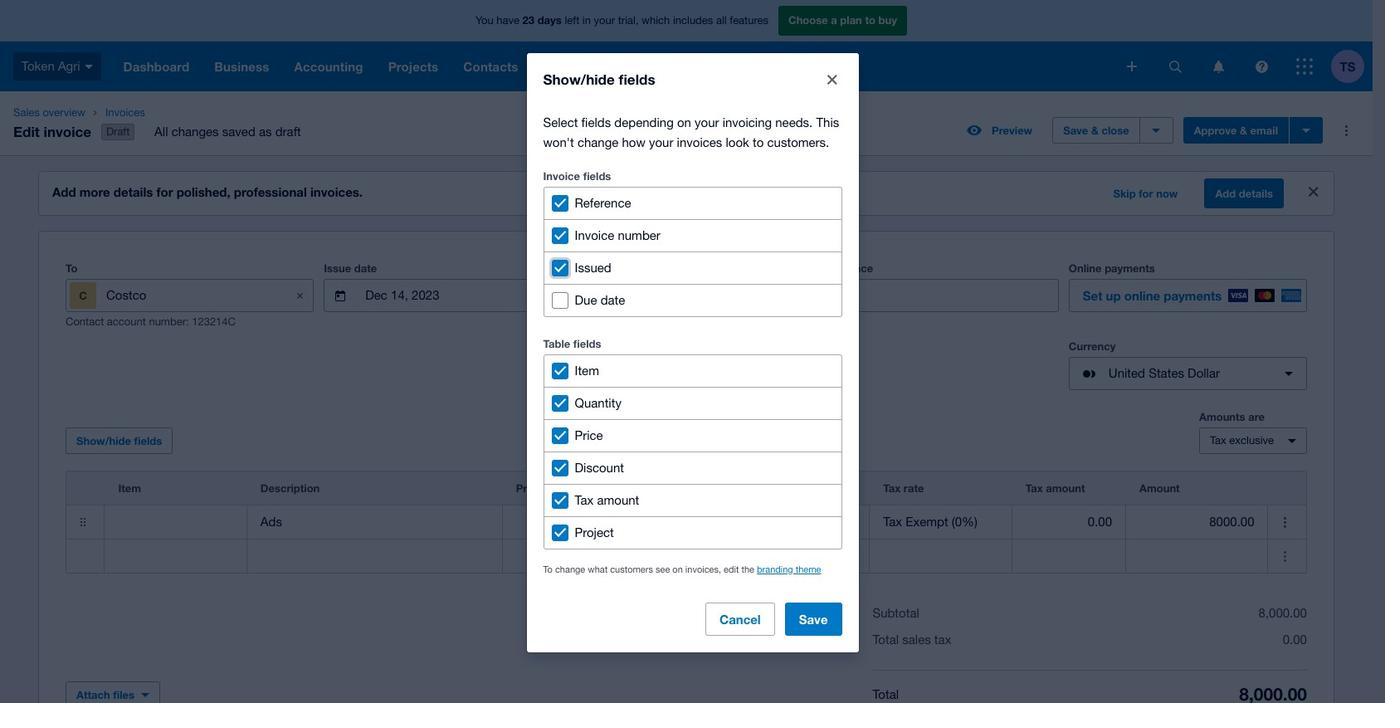 Task type: vqa. For each thing, say whether or not it's contained in the screenshot.
banner
no



Task type: describe. For each thing, give the bounding box(es) containing it.
left
[[565, 14, 580, 27]]

add details
[[1215, 187, 1273, 200]]

preview
[[992, 124, 1033, 137]]

choose a plan to buy
[[788, 13, 897, 27]]

tax exclusive
[[1210, 434, 1274, 447]]

table fields
[[543, 337, 601, 350]]

more
[[79, 184, 110, 199]]

add more details for polished, professional invoices. status
[[39, 172, 1334, 215]]

to for to change what customers see on invoices, edit the branding theme
[[543, 564, 553, 574]]

sales
[[902, 633, 931, 647]]

online
[[1069, 262, 1102, 275]]

for inside button
[[1139, 187, 1153, 200]]

add details button
[[1205, 179, 1284, 208]]

days
[[538, 13, 562, 27]]

save for save & close
[[1063, 124, 1088, 137]]

issue date
[[324, 262, 377, 275]]

up
[[1106, 288, 1121, 303]]

saved
[[222, 125, 255, 139]]

on inside select fields depending on your invoicing needs.  this won't change how your invoices look to customers.
[[677, 115, 691, 129]]

more date options image
[[529, 279, 562, 312]]

buy
[[879, 13, 897, 27]]

amount inside table fields group
[[597, 493, 639, 507]]

fields inside button
[[134, 434, 162, 447]]

theme
[[796, 564, 821, 574]]

now
[[1156, 187, 1178, 200]]

details inside button
[[1239, 187, 1273, 200]]

show/hide inside dialog
[[543, 70, 615, 88]]

dollar
[[1188, 366, 1220, 380]]

1 amount field from the top
[[1126, 506, 1268, 538]]

as
[[259, 125, 272, 139]]

choose
[[788, 13, 828, 27]]

online
[[1125, 288, 1160, 303]]

show/hide fields inside dialog
[[543, 70, 655, 88]]

8,000.00
[[1259, 606, 1307, 620]]

23
[[523, 13, 535, 27]]

svg image up close
[[1127, 61, 1137, 71]]

see
[[656, 564, 670, 574]]

description
[[261, 482, 320, 495]]

cancel
[[720, 611, 761, 626]]

quantity
[[575, 395, 622, 410]]

all
[[716, 14, 727, 27]]

attach
[[76, 688, 110, 701]]

the
[[742, 564, 754, 574]]

select
[[543, 115, 578, 129]]

skip for now
[[1113, 187, 1178, 200]]

invoices link
[[99, 105, 314, 121]]

sales overview
[[13, 106, 85, 119]]

number inside the invoice fields group
[[618, 228, 661, 242]]

price inside invoice line item list element
[[516, 482, 543, 495]]

1 vertical spatial 0.00
[[1283, 633, 1307, 647]]

table
[[543, 337, 570, 350]]

svg image
[[1213, 60, 1224, 73]]

show/hide fields inside button
[[76, 434, 162, 447]]

preview button
[[957, 117, 1043, 144]]

issue
[[324, 262, 351, 275]]

sales
[[13, 106, 40, 119]]

draft
[[275, 125, 301, 139]]

save & close
[[1063, 124, 1129, 137]]

ts button
[[1331, 41, 1373, 91]]

customers.
[[767, 135, 829, 149]]

fields inside select fields depending on your invoicing needs.  this won't change how your invoices look to customers.
[[582, 115, 611, 129]]

changes
[[172, 125, 219, 139]]

save & close button
[[1053, 117, 1140, 144]]

invoice for the invoice fields group
[[543, 169, 580, 182]]

add for add details
[[1215, 187, 1236, 200]]

rate
[[904, 482, 924, 495]]

amount
[[1140, 482, 1180, 495]]

svg image right svg image
[[1255, 60, 1268, 73]]

features
[[730, 14, 769, 27]]

0 horizontal spatial for
[[156, 184, 173, 199]]

which
[[642, 14, 670, 27]]

plan
[[840, 13, 862, 27]]

ts banner
[[0, 0, 1373, 91]]

tax exclusive button
[[1199, 428, 1307, 454]]

total for total
[[873, 687, 899, 701]]

to inside ts 'banner'
[[865, 13, 876, 27]]

1 price field from the top
[[503, 506, 644, 538]]

edit
[[13, 122, 40, 140]]

0 horizontal spatial item
[[118, 482, 141, 495]]

sales overview link
[[7, 105, 92, 121]]

customers
[[610, 564, 653, 574]]

invoices
[[105, 106, 145, 119]]

to inside select fields depending on your invoicing needs.  this won't change how your invoices look to customers.
[[753, 135, 764, 149]]

1 horizontal spatial reference
[[821, 262, 873, 275]]

email
[[1250, 124, 1278, 137]]

add more details for polished, professional invoices.
[[52, 184, 363, 199]]

your inside you have 23 days left in your trial, which includes all features
[[594, 14, 615, 27]]

total sales tax
[[873, 633, 952, 647]]

contact
[[66, 316, 104, 328]]

table fields group
[[543, 354, 842, 549]]

token agri
[[22, 59, 80, 73]]

token agri button
[[0, 41, 111, 91]]

tax inside popup button
[[1210, 434, 1227, 447]]

Description text field
[[247, 506, 502, 538]]

invoice inside group
[[575, 228, 614, 242]]

invoice line item list element
[[66, 471, 1307, 574]]

united states dollar
[[1109, 366, 1220, 380]]

1 vertical spatial number
[[612, 262, 652, 275]]

branding theme link
[[757, 564, 821, 574]]

set up online payments button
[[1069, 279, 1307, 312]]

how
[[622, 135, 646, 149]]

invoice
[[44, 122, 91, 140]]



Task type: locate. For each thing, give the bounding box(es) containing it.
invoices
[[677, 135, 722, 149]]

item down table fields
[[575, 363, 599, 377]]

1 horizontal spatial save
[[1063, 124, 1088, 137]]

show/hide fields dialog
[[527, 53, 859, 652]]

date
[[354, 262, 377, 275], [601, 293, 625, 307]]

1 vertical spatial invoice
[[575, 228, 614, 242]]

change inside select fields depending on your invoicing needs.  this won't change how your invoices look to customers.
[[578, 135, 619, 149]]

1 horizontal spatial to
[[865, 13, 876, 27]]

0 horizontal spatial tax amount
[[575, 493, 639, 507]]

attach files
[[76, 688, 134, 701]]

add left more
[[52, 184, 76, 199]]

to right look
[[753, 135, 764, 149]]

tax amount inside invoice line item list element
[[1026, 482, 1085, 495]]

1 horizontal spatial show/hide fields
[[543, 70, 655, 88]]

tax amount
[[1026, 482, 1085, 495], [575, 493, 639, 507]]

on up invoices
[[677, 115, 691, 129]]

svg image
[[1296, 58, 1313, 75], [1169, 60, 1182, 73], [1255, 60, 1268, 73], [1127, 61, 1137, 71], [84, 65, 93, 69]]

payments right online
[[1164, 288, 1222, 303]]

approve
[[1194, 124, 1237, 137]]

1 horizontal spatial show/hide
[[543, 70, 615, 88]]

1 horizontal spatial 0.00
[[1283, 633, 1307, 647]]

0 horizontal spatial reference
[[575, 195, 631, 210]]

Price field
[[503, 506, 644, 538], [503, 540, 644, 572]]

have
[[497, 14, 520, 27]]

states
[[1149, 366, 1184, 380]]

invoice up due
[[572, 262, 609, 275]]

0 vertical spatial show/hide
[[543, 70, 615, 88]]

svg image left svg image
[[1169, 60, 1182, 73]]

due
[[575, 293, 597, 307]]

item down show/hide fields button
[[118, 482, 141, 495]]

attach files button
[[66, 682, 160, 703]]

invoice
[[543, 169, 580, 182], [575, 228, 614, 242], [572, 262, 609, 275]]

2 total from the top
[[873, 687, 899, 701]]

0 horizontal spatial show/hide fields
[[76, 434, 162, 447]]

1 vertical spatial show/hide
[[76, 434, 131, 447]]

123214c
[[192, 316, 236, 328]]

2 vertical spatial your
[[649, 135, 674, 149]]

amount
[[1046, 482, 1085, 495], [597, 493, 639, 507]]

invoices,
[[685, 564, 721, 574]]

set
[[1083, 288, 1103, 303]]

to
[[66, 262, 78, 275], [543, 564, 553, 574]]

0.00
[[1088, 515, 1112, 529], [1283, 633, 1307, 647]]

to for to
[[66, 262, 78, 275]]

invoice number up due date
[[572, 262, 652, 275]]

to
[[865, 13, 876, 27], [753, 135, 764, 149]]

0.00 inside invoice line item list element
[[1088, 515, 1112, 529]]

overview
[[43, 106, 85, 119]]

payments inside popup button
[[1164, 288, 1222, 303]]

0 vertical spatial total
[[873, 633, 899, 647]]

invoice number
[[575, 228, 661, 242], [572, 262, 652, 275]]

add for add more details for polished, professional invoices.
[[52, 184, 76, 199]]

project
[[575, 525, 614, 539]]

all changes saved as draft
[[154, 125, 301, 139]]

save button
[[785, 602, 842, 635]]

1 vertical spatial price
[[516, 482, 543, 495]]

change left "how"
[[578, 135, 619, 149]]

1 vertical spatial amount field
[[1126, 540, 1268, 572]]

fields
[[619, 70, 655, 88], [582, 115, 611, 129], [583, 169, 611, 182], [573, 337, 601, 350], [134, 434, 162, 447]]

1 horizontal spatial &
[[1240, 124, 1247, 137]]

approve & email button
[[1183, 117, 1289, 144]]

contact account number: 123214c
[[66, 316, 236, 328]]

1 horizontal spatial your
[[649, 135, 674, 149]]

1 vertical spatial total
[[873, 687, 899, 701]]

to inside show/hide fields dialog
[[543, 564, 553, 574]]

total down subtotal
[[873, 633, 899, 647]]

0 horizontal spatial payments
[[1105, 262, 1155, 275]]

0 horizontal spatial save
[[799, 611, 828, 626]]

currency
[[1069, 340, 1116, 353]]

1 vertical spatial your
[[695, 115, 719, 129]]

amount inside invoice line item list element
[[1046, 482, 1085, 495]]

0 vertical spatial amount field
[[1126, 506, 1268, 538]]

1 total from the top
[[873, 633, 899, 647]]

a
[[831, 13, 837, 27]]

0 vertical spatial 0.00
[[1088, 515, 1112, 529]]

0 vertical spatial invoice number
[[575, 228, 661, 242]]

account
[[107, 316, 146, 328]]

exclusive
[[1230, 434, 1274, 447]]

close
[[1102, 124, 1129, 137]]

1 vertical spatial invoice number
[[572, 262, 652, 275]]

reference inside the invoice fields group
[[575, 195, 631, 210]]

your up invoices
[[695, 115, 719, 129]]

total down total sales tax
[[873, 687, 899, 701]]

your down depending
[[649, 135, 674, 149]]

2 price field from the top
[[503, 540, 644, 572]]

includes
[[673, 14, 713, 27]]

0 horizontal spatial details
[[114, 184, 153, 199]]

date right 'issue' at left top
[[354, 262, 377, 275]]

united states dollar button
[[1069, 357, 1307, 390]]

Invoice number text field
[[612, 280, 810, 311]]

cancel button
[[706, 602, 775, 635]]

price inside table fields group
[[575, 428, 603, 442]]

svg image right agri
[[84, 65, 93, 69]]

draft
[[106, 125, 130, 138]]

invoice down won't
[[543, 169, 580, 182]]

date for due date
[[601, 293, 625, 307]]

0 horizontal spatial &
[[1091, 124, 1099, 137]]

& left close
[[1091, 124, 1099, 137]]

number right issued
[[612, 262, 652, 275]]

in
[[583, 14, 591, 27]]

0 vertical spatial to
[[66, 262, 78, 275]]

reference
[[575, 195, 631, 210], [821, 262, 873, 275]]

1 horizontal spatial payments
[[1164, 288, 1222, 303]]

to left what
[[543, 564, 553, 574]]

select fields depending on your invoicing needs.  this won't change how your invoices look to customers.
[[543, 115, 839, 149]]

1 horizontal spatial item
[[575, 363, 599, 377]]

date right due
[[601, 293, 625, 307]]

tax
[[1210, 434, 1227, 447], [883, 482, 901, 495], [1026, 482, 1043, 495], [575, 493, 594, 507]]

won't
[[543, 135, 574, 149]]

0 vertical spatial item
[[575, 363, 599, 377]]

for left polished,
[[156, 184, 173, 199]]

professional
[[234, 184, 307, 199]]

1 vertical spatial payments
[[1164, 288, 1222, 303]]

save inside show/hide fields dialog
[[799, 611, 828, 626]]

svg image inside token agri popup button
[[84, 65, 93, 69]]

to change what customers see on invoices, edit the branding theme
[[543, 564, 821, 574]]

0 vertical spatial price
[[575, 428, 603, 442]]

1 horizontal spatial date
[[601, 293, 625, 307]]

Issue date text field
[[364, 280, 522, 311]]

0 vertical spatial payments
[[1105, 262, 1155, 275]]

tax rate
[[883, 482, 924, 495]]

0 vertical spatial number
[[618, 228, 661, 242]]

invoices.
[[310, 184, 363, 199]]

total for total sales tax
[[873, 633, 899, 647]]

tax inside table fields group
[[575, 493, 594, 507]]

edit invoice
[[13, 122, 91, 140]]

1 horizontal spatial price
[[575, 428, 603, 442]]

united
[[1109, 366, 1145, 380]]

invoice number inside the invoice fields group
[[575, 228, 661, 242]]

show/hide inside button
[[76, 434, 131, 447]]

1 horizontal spatial tax amount
[[1026, 482, 1085, 495]]

account
[[741, 482, 784, 495]]

change left what
[[555, 564, 585, 574]]

price field down project
[[503, 540, 644, 572]]

polished,
[[177, 184, 230, 199]]

online payments
[[1069, 262, 1155, 275]]

date for issue date
[[354, 262, 377, 275]]

what
[[588, 564, 608, 574]]

approve & email
[[1194, 124, 1278, 137]]

save for save
[[799, 611, 828, 626]]

all
[[154, 125, 168, 139]]

0 horizontal spatial to
[[66, 262, 78, 275]]

& for close
[[1091, 124, 1099, 137]]

to left buy
[[865, 13, 876, 27]]

invoice number up issued
[[575, 228, 661, 242]]

add inside add details button
[[1215, 187, 1236, 200]]

0 horizontal spatial add
[[52, 184, 76, 199]]

1 & from the left
[[1091, 124, 1099, 137]]

1 vertical spatial to
[[753, 135, 764, 149]]

0 vertical spatial show/hide fields
[[543, 70, 655, 88]]

0 horizontal spatial show/hide
[[76, 434, 131, 447]]

1 vertical spatial reference
[[821, 262, 873, 275]]

subtotal
[[873, 606, 919, 620]]

number:
[[149, 316, 189, 328]]

for left now
[[1139, 187, 1153, 200]]

0 vertical spatial reference
[[575, 195, 631, 210]]

you have 23 days left in your trial, which includes all features
[[476, 13, 769, 27]]

item
[[575, 363, 599, 377], [118, 482, 141, 495]]

0 horizontal spatial amount
[[597, 493, 639, 507]]

0 horizontal spatial 0.00
[[1088, 515, 1112, 529]]

0 vertical spatial date
[[354, 262, 377, 275]]

this
[[816, 115, 839, 129]]

you
[[476, 14, 494, 27]]

details right more
[[114, 184, 153, 199]]

0 vertical spatial change
[[578, 135, 619, 149]]

1 horizontal spatial details
[[1239, 187, 1273, 200]]

are
[[1248, 410, 1265, 423]]

invoice for invoice number element
[[572, 262, 609, 275]]

2 vertical spatial invoice
[[572, 262, 609, 275]]

number down add more details for polished, professional invoices. status at the top of page
[[618, 228, 661, 242]]

on right see
[[673, 564, 683, 574]]

1 vertical spatial date
[[601, 293, 625, 307]]

your right the "in" at the left of page
[[594, 14, 615, 27]]

1 vertical spatial to
[[543, 564, 553, 574]]

payments up online
[[1105, 262, 1155, 275]]

0 vertical spatial on
[[677, 115, 691, 129]]

1 horizontal spatial to
[[543, 564, 553, 574]]

issued
[[575, 260, 611, 274]]

Discount field
[[645, 506, 727, 538]]

for
[[156, 184, 173, 199], [1139, 187, 1153, 200]]

1 vertical spatial on
[[673, 564, 683, 574]]

svg image left ts
[[1296, 58, 1313, 75]]

disc.
[[658, 482, 684, 495]]

close image
[[815, 63, 849, 96]]

0 vertical spatial invoice
[[543, 169, 580, 182]]

date inside the invoice fields group
[[601, 293, 625, 307]]

show/hide
[[543, 70, 615, 88], [76, 434, 131, 447]]

2 horizontal spatial your
[[695, 115, 719, 129]]

1 vertical spatial price field
[[503, 540, 644, 572]]

Amount field
[[1126, 506, 1268, 538], [1126, 540, 1268, 572]]

0 vertical spatial save
[[1063, 124, 1088, 137]]

save left close
[[1063, 124, 1088, 137]]

amounts
[[1199, 410, 1246, 423]]

1 vertical spatial item
[[118, 482, 141, 495]]

2 & from the left
[[1240, 124, 1247, 137]]

invoice up issued
[[575, 228, 614, 242]]

0 vertical spatial price field
[[503, 506, 644, 538]]

Description text field
[[247, 540, 502, 572]]

invoice fields group
[[543, 186, 842, 317]]

trial,
[[618, 14, 639, 27]]

look
[[726, 135, 749, 149]]

0 horizontal spatial date
[[354, 262, 377, 275]]

save
[[1063, 124, 1088, 137], [799, 611, 828, 626]]

save down theme
[[799, 611, 828, 626]]

invoice fields
[[543, 169, 611, 182]]

2 amount field from the top
[[1126, 540, 1268, 572]]

set up online payments
[[1083, 288, 1222, 303]]

your
[[594, 14, 615, 27], [695, 115, 719, 129], [649, 135, 674, 149]]

add right now
[[1215, 187, 1236, 200]]

0 vertical spatial to
[[865, 13, 876, 27]]

to up contact at the left top
[[66, 262, 78, 275]]

0 vertical spatial your
[[594, 14, 615, 27]]

1 vertical spatial show/hide fields
[[76, 434, 162, 447]]

& for email
[[1240, 124, 1247, 137]]

invoice number element
[[572, 279, 811, 312]]

due date
[[575, 293, 625, 307]]

depending
[[614, 115, 674, 129]]

1 horizontal spatial for
[[1139, 187, 1153, 200]]

1 vertical spatial save
[[799, 611, 828, 626]]

Reference text field
[[860, 280, 1058, 311]]

1 horizontal spatial amount
[[1046, 482, 1085, 495]]

show/hide fields
[[543, 70, 655, 88], [76, 434, 162, 447]]

0 horizontal spatial to
[[753, 135, 764, 149]]

0 horizontal spatial price
[[516, 482, 543, 495]]

& left email
[[1240, 124, 1247, 137]]

item inside table fields group
[[575, 363, 599, 377]]

1 vertical spatial change
[[555, 564, 585, 574]]

branding
[[757, 564, 793, 574]]

0 horizontal spatial your
[[594, 14, 615, 27]]

details down email
[[1239, 187, 1273, 200]]

discount
[[575, 460, 624, 474]]

1 horizontal spatial add
[[1215, 187, 1236, 200]]

tax amount inside table fields group
[[575, 493, 639, 507]]

skip
[[1113, 187, 1136, 200]]

price field up what
[[503, 506, 644, 538]]



